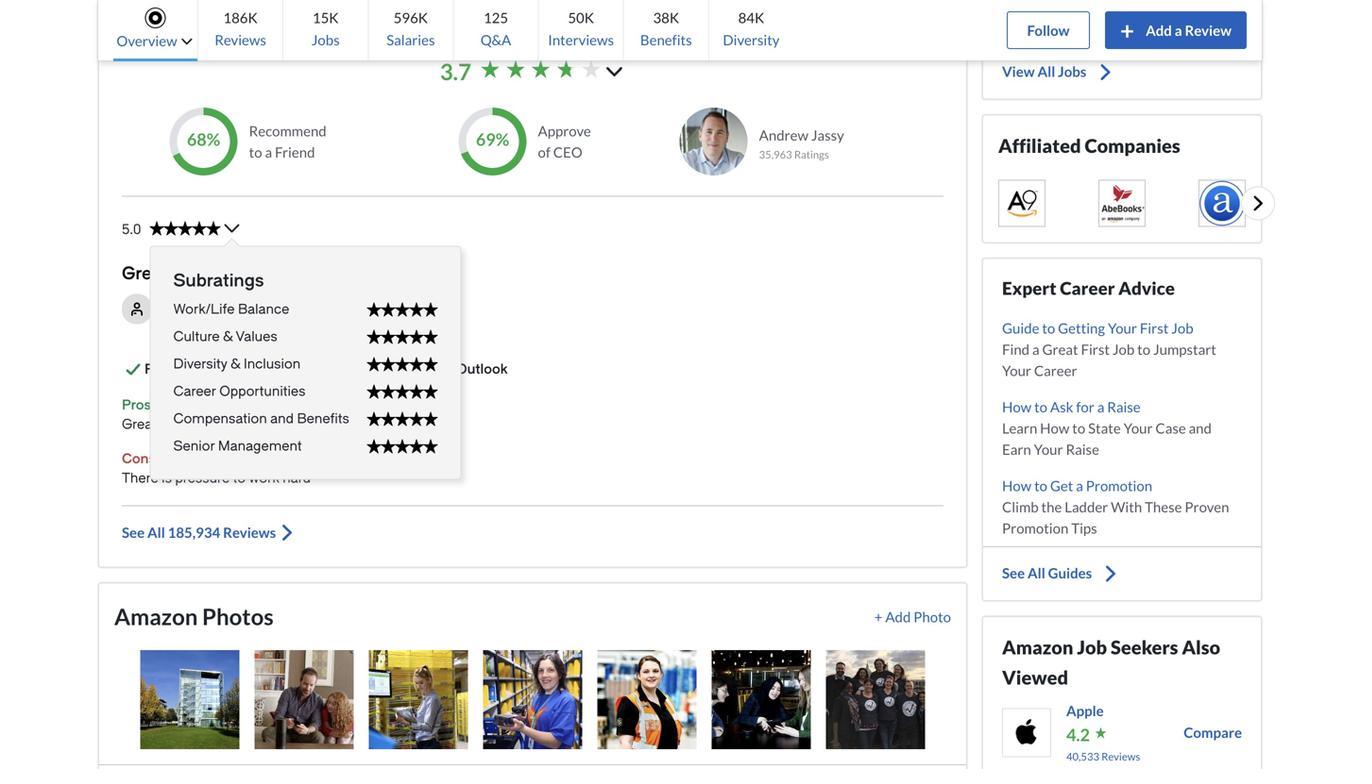 Task type: vqa. For each thing, say whether or not it's contained in the screenshot.
CEO within the Approve of CEO
yes



Task type: describe. For each thing, give the bounding box(es) containing it.
ceo approval
[[266, 362, 357, 377]]

3 amazon photo of: missing value image from the left
[[369, 651, 468, 750]]

great inside guide to getting your first job find a great first job to jumpstart your career
[[1043, 341, 1079, 358]]

earn
[[1002, 441, 1031, 458]]

1
[[321, 327, 325, 340]]

+ add photo
[[875, 609, 951, 626]]

ladder
[[1065, 499, 1108, 516]]

software development internship
[[160, 301, 376, 317]]

2 vertical spatial career
[[173, 384, 216, 400]]

values
[[236, 329, 277, 345]]

0 horizontal spatial and
[[270, 411, 294, 427]]

there
[[122, 471, 158, 486]]

596k
[[394, 9, 428, 26]]

find
[[1002, 341, 1030, 358]]

jobs inside 'view all jobs' link
[[1058, 63, 1087, 80]]

amazon for amazon reviews
[[122, 23, 205, 50]]

for
[[1076, 398, 1095, 415]]

596k salaries
[[387, 9, 435, 48]]

remote
[[260, 417, 306, 433]]

1 vertical spatial first
[[1081, 341, 1110, 358]]

photo
[[914, 609, 951, 626]]

status for career opportunities
[[367, 385, 438, 399]]

40,533
[[1067, 751, 1100, 764]]

business outlook
[[394, 362, 508, 377]]

status for work/life balance
[[367, 303, 438, 317]]

development
[[221, 301, 308, 317]]

1 horizontal spatial internship
[[311, 301, 376, 317]]

how for ask
[[1002, 398, 1032, 415]]

0 vertical spatial career
[[1060, 278, 1115, 299]]

1 vertical spatial promotion
[[1002, 520, 1069, 537]]

all for jobs
[[1038, 63, 1056, 80]]

your right 'getting'
[[1108, 320, 1137, 337]]

see all guides
[[1002, 565, 1092, 582]]

guides
[[1048, 565, 1092, 582]]

all for guides
[[1028, 565, 1046, 582]]

expert career advice
[[1002, 278, 1175, 299]]

year
[[328, 327, 352, 340]]

how to get a promotion climb the ladder with these proven promotion tips
[[1002, 477, 1230, 537]]

84k diversity
[[723, 9, 780, 48]]

next button image
[[1248, 192, 1269, 215]]

3.7
[[440, 58, 471, 85]]

ratings
[[794, 148, 829, 161]]

reviews inside "link"
[[223, 524, 276, 541]]

andrew
[[759, 127, 809, 144]]

available
[[343, 417, 397, 433]]

affiliated
[[999, 134, 1081, 157]]

status for senior management
[[367, 440, 438, 454]]

career opportunities
[[173, 384, 306, 400]]

0 horizontal spatial raise
[[1066, 441, 1100, 458]]

work/life balance
[[173, 302, 289, 317]]

5.0
[[122, 222, 141, 238]]

see all 185,934 reviews
[[122, 524, 276, 541]]

recommend for recommend to a friend
[[249, 122, 327, 139]]

add a review link
[[1105, 11, 1247, 49]]

the
[[1042, 499, 1062, 516]]

35,963
[[759, 148, 792, 161]]

get
[[1050, 477, 1074, 494]]

compensation,
[[160, 417, 257, 433]]

great internship opportunity
[[122, 264, 360, 284]]

great internship opportunity link
[[122, 264, 360, 284]]

senior management
[[173, 439, 302, 454]]

balance
[[238, 302, 289, 317]]

approval
[[299, 362, 357, 377]]

to down for
[[1073, 420, 1086, 437]]

amazon job seekers also viewed
[[1002, 637, 1221, 689]]

186k
[[223, 9, 258, 26]]

inclusion
[[244, 357, 301, 372]]

guide
[[1002, 320, 1040, 337]]

to left ask
[[1035, 398, 1048, 415]]

to down guide to getting your first job link
[[1138, 341, 1151, 358]]

84k
[[738, 9, 765, 26]]

4 amazon photo of: missing value image from the left
[[483, 651, 582, 750]]

+ add photo link
[[875, 607, 951, 628]]

cons there is pressure to work hard
[[122, 452, 311, 486]]

reviews for amazon reviews
[[210, 23, 295, 50]]

q&a
[[481, 31, 511, 48]]

job inside amazon job seekers also viewed
[[1077, 637, 1107, 659]]

hard
[[283, 471, 311, 486]]

185,934
[[168, 524, 220, 541]]

advice
[[1119, 278, 1175, 299]]

former employee, less than 1 year
[[165, 327, 352, 340]]

how for get
[[1002, 477, 1032, 494]]

climb
[[1002, 499, 1039, 516]]

see for see all guides
[[1002, 565, 1025, 582]]

guide to getting your first job link
[[1002, 318, 1242, 339]]

amazon reviews
[[122, 23, 295, 50]]

38k benefits
[[640, 9, 692, 48]]

pros
[[122, 398, 151, 413]]

employee,
[[209, 327, 266, 340]]

50k
[[568, 9, 594, 26]]

compensation and benefits
[[173, 411, 349, 427]]

advanced book exchange inc. image
[[1099, 180, 1146, 227]]

culture
[[173, 329, 220, 345]]

compare link
[[1184, 723, 1242, 744]]

compare
[[1184, 725, 1242, 742]]

career inside guide to getting your first job find a great first job to jumpstart your career
[[1034, 362, 1078, 379]]

a inside how to get a promotion climb the ladder with these proven promotion tips
[[1076, 477, 1084, 494]]

0 horizontal spatial benefits
[[297, 411, 349, 427]]

add a review
[[1146, 21, 1232, 38]]

0 vertical spatial internship
[[172, 264, 256, 284]]

senior
[[173, 439, 215, 454]]

a inside recommend to a friend
[[265, 144, 272, 161]]

amazon president and ceo andrew jassy image
[[680, 108, 748, 176]]

1 vertical spatial ceo
[[266, 362, 296, 377]]

follow for follow button related to add a review link
[[1027, 21, 1070, 38]]

125
[[484, 9, 508, 26]]

approve
[[538, 122, 591, 139]]



Task type: locate. For each thing, give the bounding box(es) containing it.
amazon up viewed
[[1002, 637, 1074, 659]]

0 horizontal spatial promotion
[[1002, 520, 1069, 537]]

apple
[[1067, 703, 1104, 720]]

great down pros
[[122, 417, 157, 433]]

0 vertical spatial work
[[309, 417, 340, 433]]

1 vertical spatial recommend
[[145, 362, 229, 377]]

a inside how to ask for a raise learn how to state your case and earn your raise
[[1098, 398, 1105, 415]]

diversity & inclusion
[[173, 357, 301, 372]]

0 vertical spatial job
[[1172, 320, 1194, 337]]

1 horizontal spatial benefits
[[640, 31, 692, 48]]

case
[[1156, 420, 1186, 437]]

0 vertical spatial promotion
[[1086, 477, 1153, 494]]

a left friend
[[265, 144, 272, 161]]

see for see all 185,934 reviews
[[122, 524, 145, 541]]

reviews right 40,533
[[1102, 751, 1141, 764]]

15k jobs
[[312, 9, 340, 48]]

approve of ceo
[[538, 122, 591, 161]]

affiliated companies
[[999, 134, 1181, 157]]

expert
[[1002, 278, 1057, 299]]

2 vertical spatial amazon
[[1002, 637, 1074, 659]]

and
[[270, 411, 294, 427], [1189, 420, 1212, 437]]

apple logo image
[[1003, 710, 1051, 757]]

review
[[1185, 21, 1232, 38]]

career up 'getting'
[[1060, 278, 1115, 299]]

& for inclusion
[[231, 357, 240, 372]]

1 vertical spatial raise
[[1066, 441, 1100, 458]]

diversity
[[723, 31, 780, 48], [173, 357, 227, 372]]

recommend
[[249, 122, 327, 139], [145, 362, 229, 377]]

1 horizontal spatial follow
[[1101, 18, 1144, 35]]

with
[[1111, 499, 1142, 516]]

reviews down 186k
[[215, 31, 266, 48]]

recommend to a friend
[[249, 122, 327, 161]]

0 vertical spatial jobs
[[312, 31, 340, 48]]

0 horizontal spatial add
[[886, 609, 911, 626]]

& for values
[[223, 329, 233, 345]]

1 vertical spatial job
[[1113, 341, 1135, 358]]

reviews left "15k jobs"
[[210, 23, 295, 50]]

is
[[162, 471, 172, 486]]

all left '185,934'
[[147, 524, 165, 541]]

your down find at the right top of the page
[[1002, 362, 1032, 379]]

proven
[[1185, 499, 1230, 516]]

add
[[1146, 21, 1172, 38], [886, 609, 911, 626]]

a
[[1175, 21, 1182, 38], [265, 144, 272, 161], [1033, 341, 1040, 358], [1098, 398, 1105, 415], [1076, 477, 1084, 494]]

salaries
[[387, 31, 435, 48]]

career
[[1060, 278, 1115, 299], [1034, 362, 1078, 379], [173, 384, 216, 400]]

6 amazon photo of: missing value image from the left
[[712, 651, 811, 750]]

work inside pros great compensation, remote work available
[[309, 417, 340, 433]]

a right get
[[1076, 477, 1084, 494]]

7 amazon photo of: missing value image from the left
[[826, 651, 925, 750]]

1 horizontal spatial work
[[309, 417, 340, 433]]

view
[[1002, 63, 1035, 80]]

2 vertical spatial job
[[1077, 637, 1107, 659]]

0 vertical spatial ceo
[[553, 144, 583, 161]]

companies
[[1085, 134, 1181, 157]]

to inside recommend to a friend
[[249, 144, 262, 161]]

all right view
[[1038, 63, 1056, 80]]

amazon left photos
[[114, 604, 198, 631]]

job down guide to getting your first job link
[[1113, 341, 1135, 358]]

ceo inside approve of ceo
[[553, 144, 583, 161]]

follow
[[1101, 18, 1144, 35], [1027, 21, 1070, 38]]

job up jumpstart
[[1172, 320, 1194, 337]]

follow for follow button for 'view all jobs' link
[[1101, 18, 1144, 35]]

0 vertical spatial all
[[1038, 63, 1056, 80]]

4.2
[[1067, 725, 1090, 746]]

0 vertical spatial add
[[1146, 21, 1172, 38]]

1 horizontal spatial diversity
[[723, 31, 780, 48]]

first up jumpstart
[[1140, 320, 1169, 337]]

pros great compensation, remote work available
[[122, 398, 397, 433]]

jobs right view
[[1058, 63, 1087, 80]]

0 horizontal spatial recommend
[[145, 362, 229, 377]]

5 amazon photo of: missing value image from the left
[[598, 651, 697, 750]]

amazon inside amazon job seekers also viewed
[[1002, 637, 1074, 659]]

internship up work/life
[[172, 264, 256, 284]]

a inside guide to getting your first job find a great first job to jumpstart your career
[[1033, 341, 1040, 358]]

2 vertical spatial how
[[1002, 477, 1032, 494]]

186k reviews
[[215, 9, 266, 48]]

how to get a promotion link
[[1002, 475, 1242, 497]]

work inside cons there is pressure to work hard
[[249, 471, 279, 486]]

1 horizontal spatial promotion
[[1086, 477, 1153, 494]]

job left seekers
[[1077, 637, 1107, 659]]

less
[[269, 327, 291, 340]]

follow up view all jobs
[[1027, 21, 1070, 38]]

a right for
[[1098, 398, 1105, 415]]

and inside how to ask for a raise learn how to state your case and earn your raise
[[1189, 420, 1212, 437]]

follow button for 'view all jobs' link
[[1002, 8, 1242, 46]]

1 vertical spatial career
[[1034, 362, 1078, 379]]

status
[[150, 221, 221, 236], [367, 303, 438, 317], [367, 330, 438, 344], [367, 358, 438, 372], [367, 385, 438, 399], [367, 412, 438, 426], [367, 440, 438, 454]]

1 vertical spatial see
[[1002, 565, 1025, 582]]

1 vertical spatial all
[[147, 524, 165, 541]]

add right +
[[886, 609, 911, 626]]

benefits down 38k
[[640, 31, 692, 48]]

15k
[[313, 9, 339, 26]]

1 horizontal spatial add
[[1146, 21, 1172, 38]]

1 vertical spatial internship
[[311, 301, 376, 317]]

1 horizontal spatial first
[[1140, 320, 1169, 337]]

1 horizontal spatial raise
[[1107, 398, 1141, 415]]

1 vertical spatial work
[[249, 471, 279, 486]]

career up compensation,
[[173, 384, 216, 400]]

and right case
[[1189, 420, 1212, 437]]

jobs
[[312, 31, 340, 48], [1058, 63, 1087, 80]]

see all guides link
[[984, 563, 1261, 586]]

to left get
[[1035, 477, 1048, 494]]

and down opportunities
[[270, 411, 294, 427]]

career up ask
[[1034, 362, 1078, 379]]

internship
[[172, 264, 256, 284], [311, 301, 376, 317]]

culture & values
[[173, 329, 277, 345]]

2 vertical spatial all
[[1028, 565, 1046, 582]]

1 amazon photo of: missing value image from the left
[[140, 651, 239, 750]]

status for compensation and benefits
[[367, 412, 438, 426]]

1 horizontal spatial job
[[1113, 341, 1135, 358]]

a left the review
[[1175, 21, 1182, 38]]

software
[[160, 301, 218, 317]]

reviews for 40,533 reviews
[[1102, 751, 1141, 764]]

1 vertical spatial diversity
[[173, 357, 227, 372]]

amazon left 186k reviews
[[122, 23, 205, 50]]

0 vertical spatial diversity
[[723, 31, 780, 48]]

amazon for amazon job seekers also viewed
[[1002, 637, 1074, 659]]

0 horizontal spatial jobs
[[312, 31, 340, 48]]

compensation
[[173, 411, 267, 427]]

a9.com, inc. image
[[999, 180, 1046, 227]]

1 horizontal spatial ceo
[[553, 144, 583, 161]]

0 vertical spatial benefits
[[640, 31, 692, 48]]

promotion up with
[[1086, 477, 1153, 494]]

0 vertical spatial raise
[[1107, 398, 1141, 415]]

work right remote
[[309, 417, 340, 433]]

how to ask for a raise link
[[1002, 397, 1242, 418]]

amazon photo of: missing value image
[[140, 651, 239, 750], [255, 651, 354, 750], [369, 651, 468, 750], [483, 651, 582, 750], [598, 651, 697, 750], [712, 651, 811, 750], [826, 651, 925, 750]]

apple link
[[1067, 701, 1141, 722]]

1 vertical spatial jobs
[[1058, 63, 1087, 80]]

ask
[[1050, 398, 1074, 415]]

overview
[[117, 32, 177, 49]]

jassy
[[811, 127, 844, 144]]

2 vertical spatial great
[[122, 417, 157, 433]]

view all jobs link
[[1002, 61, 1242, 83]]

0 vertical spatial how
[[1002, 398, 1032, 415]]

1 horizontal spatial recommend
[[249, 122, 327, 139]]

andrew jassy 35,963 ratings
[[759, 127, 844, 161]]

0 horizontal spatial follow
[[1027, 21, 1070, 38]]

to inside cons there is pressure to work hard
[[233, 471, 246, 486]]

38k
[[653, 9, 679, 26]]

see all 185,934 reviews link
[[122, 506, 944, 545]]

0 horizontal spatial ceo
[[266, 362, 296, 377]]

raise up state
[[1107, 398, 1141, 415]]

0 vertical spatial &
[[223, 329, 233, 345]]

1 vertical spatial benefits
[[297, 411, 349, 427]]

to inside how to get a promotion climb the ladder with these proven promotion tips
[[1035, 477, 1048, 494]]

1 vertical spatial how
[[1040, 420, 1070, 437]]

alexa internet, inc. image
[[1199, 180, 1246, 227]]

0 vertical spatial recommend
[[249, 122, 327, 139]]

see left guides
[[1002, 565, 1025, 582]]

follow button
[[1002, 8, 1242, 46], [1007, 11, 1090, 49]]

reviews for 186k reviews
[[215, 31, 266, 48]]

0 horizontal spatial diversity
[[173, 357, 227, 372]]

& up career opportunities
[[231, 357, 240, 372]]

interviews
[[548, 31, 614, 48]]

see
[[122, 524, 145, 541], [1002, 565, 1025, 582]]

great
[[122, 264, 168, 284], [1043, 341, 1079, 358], [122, 417, 157, 433]]

2 horizontal spatial job
[[1172, 320, 1194, 337]]

0 horizontal spatial job
[[1077, 637, 1107, 659]]

work/life
[[173, 302, 235, 317]]

great down 5.0
[[122, 264, 168, 284]]

0 horizontal spatial internship
[[172, 264, 256, 284]]

internship up year
[[311, 301, 376, 317]]

recommend for recommend
[[145, 362, 229, 377]]

how inside how to get a promotion climb the ladder with these proven promotion tips
[[1002, 477, 1032, 494]]

follow up 'view all jobs' link
[[1101, 18, 1144, 35]]

to right guide
[[1042, 320, 1056, 337]]

work down the management
[[249, 471, 279, 486]]

raise down state
[[1066, 441, 1100, 458]]

how up climb
[[1002, 477, 1032, 494]]

ceo up opportunities
[[266, 362, 296, 377]]

1 vertical spatial great
[[1043, 341, 1079, 358]]

1 horizontal spatial see
[[1002, 565, 1025, 582]]

state
[[1088, 420, 1121, 437]]

amazon for amazon photos
[[114, 604, 198, 631]]

40,533 reviews
[[1067, 751, 1141, 764]]

reviews right '185,934'
[[223, 524, 276, 541]]

opportunity
[[260, 264, 360, 284]]

see inside "link"
[[122, 524, 145, 541]]

tips
[[1072, 520, 1098, 537]]

also
[[1182, 637, 1221, 659]]

0 vertical spatial great
[[122, 264, 168, 284]]

how up learn
[[1002, 398, 1032, 415]]

follow button up 'view all jobs' link
[[1002, 8, 1242, 46]]

subratings
[[173, 271, 264, 291]]

friend
[[275, 144, 315, 161]]

125 q&a
[[481, 9, 511, 48]]

see down there
[[122, 524, 145, 541]]

first
[[1140, 320, 1169, 337], [1081, 341, 1110, 358]]

ceo down approve
[[553, 144, 583, 161]]

diversity down culture at the top
[[173, 357, 227, 372]]

0 vertical spatial see
[[122, 524, 145, 541]]

to down senior management
[[233, 471, 246, 486]]

ceo
[[553, 144, 583, 161], [266, 362, 296, 377]]

your down how to ask for a raise link
[[1124, 420, 1153, 437]]

promotion down climb
[[1002, 520, 1069, 537]]

how down ask
[[1040, 420, 1070, 437]]

diversity down 84k
[[723, 31, 780, 48]]

0 horizontal spatial work
[[249, 471, 279, 486]]

50k interviews
[[548, 9, 614, 48]]

status for diversity & inclusion
[[367, 358, 438, 372]]

2 amazon photo of: missing value image from the left
[[255, 651, 354, 750]]

1 vertical spatial add
[[886, 609, 911, 626]]

management
[[218, 439, 302, 454]]

great inside pros great compensation, remote work available
[[122, 417, 157, 433]]

benefits down approval
[[297, 411, 349, 427]]

learn
[[1002, 420, 1038, 437]]

your right earn
[[1034, 441, 1063, 458]]

add left the review
[[1146, 21, 1172, 38]]

0 vertical spatial amazon
[[122, 23, 205, 50]]

1 horizontal spatial and
[[1189, 420, 1212, 437]]

0 horizontal spatial first
[[1081, 341, 1110, 358]]

a right find at the right top of the page
[[1033, 341, 1040, 358]]

work
[[309, 417, 340, 433], [249, 471, 279, 486]]

all
[[1038, 63, 1056, 80], [147, 524, 165, 541], [1028, 565, 1046, 582]]

all for 185,934
[[147, 524, 165, 541]]

0 vertical spatial first
[[1140, 320, 1169, 337]]

these
[[1145, 499, 1182, 516]]

former
[[165, 327, 206, 340]]

& down work/life balance
[[223, 329, 233, 345]]

outlook
[[456, 362, 508, 377]]

all inside "link"
[[147, 524, 165, 541]]

all left guides
[[1028, 565, 1046, 582]]

jobs down 15k
[[312, 31, 340, 48]]

recommend up friend
[[249, 122, 327, 139]]

follow button up view all jobs
[[1007, 11, 1090, 49]]

cons
[[122, 452, 156, 467]]

first down 'getting'
[[1081, 341, 1110, 358]]

1 vertical spatial amazon
[[114, 604, 198, 631]]

1 horizontal spatial jobs
[[1058, 63, 1087, 80]]

to left friend
[[249, 144, 262, 161]]

of
[[538, 144, 551, 161]]

follow button for add a review link
[[1007, 11, 1090, 49]]

viewed
[[1002, 667, 1069, 689]]

recommend down culture at the top
[[145, 362, 229, 377]]

great down 'getting'
[[1043, 341, 1079, 358]]

0 horizontal spatial see
[[122, 524, 145, 541]]

how to ask for a raise learn how to state your case and earn your raise
[[1002, 398, 1212, 458]]

1 vertical spatial &
[[231, 357, 240, 372]]



